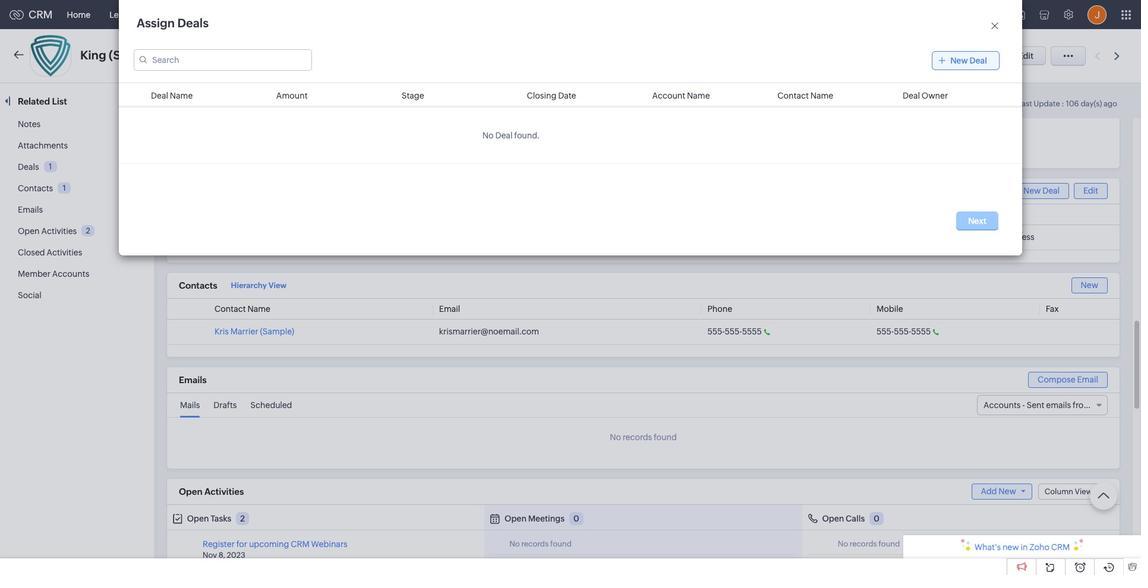 Task type: locate. For each thing, give the bounding box(es) containing it.
member accounts link
[[18, 269, 89, 279]]

attachments link
[[18, 141, 68, 150]]

2 horizontal spatial accounts
[[984, 401, 1021, 410]]

closed
[[18, 248, 45, 258]]

email right send
[[969, 51, 990, 61]]

0 vertical spatial email
[[969, 51, 990, 61]]

1 vertical spatial open activities
[[179, 487, 244, 497]]

contacts
[[151, 10, 187, 19], [18, 184, 53, 193], [179, 281, 218, 291]]

0 horizontal spatial (sample)
[[109, 48, 160, 62]]

last update : 106 day(s) ago
[[1018, 99, 1118, 108]]

0 vertical spatial open activities
[[18, 227, 77, 236]]

open up open tasks
[[179, 487, 203, 497]]

new link
[[1072, 278, 1109, 294]]

1 horizontal spatial no records found
[[610, 433, 677, 442]]

(sample) down assign
[[109, 48, 160, 62]]

1 horizontal spatial contact
[[778, 91, 809, 100]]

2 vertical spatial accounts
[[984, 401, 1021, 410]]

member
[[18, 269, 51, 279]]

account name
[[653, 91, 710, 100]]

nov
[[203, 551, 217, 560]]

1 horizontal spatial 1
[[63, 184, 66, 193]]

edit link
[[1075, 183, 1109, 199]]

no for open meetings
[[510, 540, 520, 549]]

upcoming
[[249, 540, 289, 550]]

name for account name link
[[688, 91, 710, 100]]

accounts for accounts - sent emails from crm
[[984, 401, 1021, 410]]

email up krismarrier@noemail.com
[[439, 305, 461, 314]]

1
[[49, 162, 52, 171], [63, 184, 66, 193]]

0 vertical spatial edit
[[1019, 51, 1034, 61]]

emails
[[18, 205, 43, 215], [179, 376, 207, 386]]

deals up king (sample) - http://kingmanufacturing.com
[[178, 16, 209, 30]]

open down emails 'link' in the top of the page
[[18, 227, 40, 236]]

crm left webinars
[[291, 540, 310, 550]]

no for accounts - sent emails from crm
[[610, 433, 621, 442]]

contacts link
[[142, 0, 196, 29], [18, 184, 53, 193]]

2 vertical spatial email
[[1078, 375, 1099, 385]]

activities up tasks
[[205, 487, 244, 497]]

- left sent
[[1023, 401, 1026, 410]]

0 for meetings
[[574, 514, 580, 524]]

open activities up closed activities
[[18, 227, 77, 236]]

activities up member accounts link
[[47, 248, 82, 258]]

send email
[[947, 51, 990, 61]]

0 for calls
[[874, 514, 880, 524]]

no records found for open calls
[[838, 540, 901, 549]]

1 horizontal spatial emails
[[179, 376, 207, 386]]

register for upcoming crm webinars nov 8, 2023
[[203, 540, 348, 560]]

555-555-5555
[[708, 327, 762, 337], [877, 327, 932, 337]]

calls
[[846, 514, 866, 524]]

1 horizontal spatial records
[[623, 433, 653, 442]]

1 vertical spatial activities
[[47, 248, 82, 258]]

1 vertical spatial emails
[[179, 376, 207, 386]]

1 horizontal spatial -
[[1023, 401, 1026, 410]]

1 horizontal spatial email
[[969, 51, 990, 61]]

0 vertical spatial contact name link
[[778, 91, 834, 100]]

1 horizontal spatial contact name
[[778, 91, 834, 100]]

555-555-5555 down 'phone'
[[708, 327, 762, 337]]

2 horizontal spatial no records found
[[838, 540, 901, 549]]

2 right the open activities link
[[86, 227, 90, 235]]

0 horizontal spatial 555-555-5555
[[708, 327, 762, 337]]

hierarchy
[[231, 282, 267, 290]]

1 vertical spatial accounts
[[52, 269, 89, 279]]

1 0 from the left
[[574, 514, 580, 524]]

mobile link
[[877, 305, 904, 314]]

timeline link
[[246, 95, 281, 105]]

1 vertical spatial 2
[[240, 514, 245, 524]]

contact for right contact name link
[[778, 91, 809, 100]]

records for open meetings
[[522, 540, 549, 549]]

2 horizontal spatial found
[[879, 540, 901, 549]]

closing date
[[527, 91, 577, 100]]

contacts up king (sample) - http://kingmanufacturing.com
[[151, 10, 187, 19]]

-
[[163, 51, 166, 61], [1023, 401, 1026, 410]]

0 horizontal spatial 5555
[[743, 327, 762, 337]]

:
[[1062, 99, 1065, 108]]

1 horizontal spatial 555-555-5555
[[877, 327, 932, 337]]

2 horizontal spatial records
[[850, 540, 878, 549]]

crm right logo
[[29, 8, 53, 21]]

1 horizontal spatial edit
[[1084, 186, 1099, 196]]

assign deals
[[137, 16, 209, 30]]

1 5555 from the left
[[743, 327, 762, 337]]

last
[[1018, 99, 1033, 108]]

1 horizontal spatial 5555
[[912, 327, 932, 337]]

account name link
[[653, 91, 710, 100]]

overview link
[[181, 95, 220, 105]]

business
[[1001, 233, 1035, 242]]

2 555-555-5555 from the left
[[877, 327, 932, 337]]

0 vertical spatial contact name
[[778, 91, 834, 100]]

contacts left hierarchy
[[179, 281, 218, 291]]

1 horizontal spatial 0
[[874, 514, 880, 524]]

stage link
[[402, 91, 424, 100]]

http://kingmanufacturing.com link
[[167, 51, 295, 61]]

contacts link up king (sample) - http://kingmanufacturing.com
[[142, 0, 196, 29]]

0 horizontal spatial found
[[551, 540, 572, 549]]

contacts up emails 'link' in the top of the page
[[18, 184, 53, 193]]

0 horizontal spatial no records found
[[510, 540, 572, 549]]

new deal for new deal button
[[951, 56, 988, 65]]

open activities up open tasks
[[179, 487, 244, 497]]

1 vertical spatial contact name link
[[215, 305, 271, 314]]

0 horizontal spatial contact name link
[[215, 305, 271, 314]]

accounts left sent
[[984, 401, 1021, 410]]

0 horizontal spatial contact name
[[215, 305, 271, 314]]

related list
[[18, 96, 69, 106]]

email for compose email
[[1078, 375, 1099, 385]]

0 horizontal spatial contact
[[215, 305, 246, 314]]

2 horizontal spatial email
[[1078, 375, 1099, 385]]

no
[[483, 131, 494, 140], [610, 433, 621, 442], [510, 540, 520, 549], [838, 540, 849, 549]]

email link
[[439, 305, 461, 314]]

edit
[[1019, 51, 1034, 61], [1084, 186, 1099, 196]]

found for open calls
[[879, 540, 901, 549]]

emails up mails
[[179, 376, 207, 386]]

1 horizontal spatial contacts link
[[142, 0, 196, 29]]

send email button
[[935, 46, 1002, 65]]

0 vertical spatial activities
[[41, 227, 77, 236]]

activities up closed activities
[[41, 227, 77, 236]]

0 horizontal spatial records
[[522, 540, 549, 549]]

new deal inside button
[[951, 56, 988, 65]]

- down assign
[[163, 51, 166, 61]]

edit right new deal link
[[1084, 186, 1099, 196]]

accounts down closed activities
[[52, 269, 89, 279]]

0 horizontal spatial accounts
[[52, 269, 89, 279]]

for
[[237, 540, 247, 550]]

fax link
[[1047, 305, 1060, 314]]

1 vertical spatial deals
[[18, 162, 39, 172]]

2023
[[227, 551, 246, 560]]

new deal
[[951, 56, 988, 65], [1024, 186, 1061, 196]]

crm
[[29, 8, 53, 21], [1094, 401, 1112, 410], [291, 540, 310, 550], [1052, 543, 1071, 553]]

1 horizontal spatial 2
[[240, 514, 245, 524]]

(sample)
[[109, 48, 160, 62], [260, 327, 295, 337]]

1 horizontal spatial deals
[[178, 16, 209, 30]]

kris marrier (sample)
[[215, 327, 295, 337]]

no records found for open meetings
[[510, 540, 572, 549]]

2 0 from the left
[[874, 514, 880, 524]]

0 right the calls
[[874, 514, 880, 524]]

1 for deals
[[49, 162, 52, 171]]

0 right the meetings at the bottom
[[574, 514, 580, 524]]

0 horizontal spatial open activities
[[18, 227, 77, 236]]

1 vertical spatial contacts
[[18, 184, 53, 193]]

0 horizontal spatial contacts link
[[18, 184, 53, 193]]

no deal found.
[[483, 131, 540, 140]]

0 vertical spatial accounts
[[206, 10, 243, 19]]

deals
[[178, 16, 209, 30], [18, 162, 39, 172]]

email inside button
[[969, 51, 990, 61]]

1 555- from the left
[[708, 327, 725, 337]]

found.
[[515, 131, 540, 140]]

1 vertical spatial contact name
[[215, 305, 271, 314]]

records for open calls
[[850, 540, 878, 549]]

1 horizontal spatial accounts
[[206, 10, 243, 19]]

1 vertical spatial 1
[[63, 184, 66, 193]]

0 vertical spatial 2
[[86, 227, 90, 235]]

2 vertical spatial activities
[[205, 487, 244, 497]]

555-555-5555 down mobile 'link'
[[877, 327, 932, 337]]

open meetings
[[505, 514, 565, 524]]

accounts link
[[196, 0, 252, 29]]

new deal for new deal link
[[1024, 186, 1061, 196]]

1 horizontal spatial found
[[654, 433, 677, 442]]

0 horizontal spatial -
[[163, 51, 166, 61]]

2 right tasks
[[240, 514, 245, 524]]

phone link
[[708, 305, 733, 314]]

crm right "zoho"
[[1052, 543, 1071, 553]]

0 vertical spatial contact
[[778, 91, 809, 100]]

type link
[[982, 210, 1001, 219]]

mails
[[180, 401, 200, 410]]

add new
[[982, 487, 1017, 497]]

0 vertical spatial (sample)
[[109, 48, 160, 62]]

email up from
[[1078, 375, 1099, 385]]

edit up last
[[1019, 51, 1034, 61]]

deal right send
[[970, 56, 988, 65]]

0
[[574, 514, 580, 524], [874, 514, 880, 524]]

deal
[[970, 56, 988, 65], [151, 91, 168, 100], [903, 91, 921, 100], [496, 131, 513, 140], [1043, 186, 1061, 196]]

found for accounts - sent emails from crm
[[654, 433, 677, 442]]

activities
[[41, 227, 77, 236], [47, 248, 82, 258], [205, 487, 244, 497]]

mobile
[[877, 305, 904, 314]]

0 vertical spatial -
[[163, 51, 166, 61]]

0 vertical spatial 1
[[49, 162, 52, 171]]

1 horizontal spatial open activities
[[179, 487, 244, 497]]

106
[[1067, 99, 1080, 108]]

deals down attachments link
[[18, 162, 39, 172]]

emails
[[1047, 401, 1072, 410]]

1 555-555-5555 from the left
[[708, 327, 762, 337]]

0 horizontal spatial edit
[[1019, 51, 1034, 61]]

1 horizontal spatial new deal
[[1024, 186, 1061, 196]]

1 up the open activities link
[[63, 184, 66, 193]]

open activities
[[18, 227, 77, 236], [179, 487, 244, 497]]

4 555- from the left
[[895, 327, 912, 337]]

kris
[[215, 327, 229, 337]]

contacts link up emails 'link' in the top of the page
[[18, 184, 53, 193]]

register
[[203, 540, 235, 550]]

new inside new deal button
[[951, 56, 969, 65]]

notes
[[18, 120, 41, 129]]

1 vertical spatial (sample)
[[260, 327, 295, 337]]

accounts inside accounts link
[[206, 10, 243, 19]]

deal left the found.
[[496, 131, 513, 140]]

2 vertical spatial contacts
[[179, 281, 218, 291]]

accounts
[[206, 10, 243, 19], [52, 269, 89, 279], [984, 401, 1021, 410]]

contact name for bottom contact name link
[[215, 305, 271, 314]]

0 vertical spatial new deal
[[951, 56, 988, 65]]

1 right deals link
[[49, 162, 52, 171]]

accounts up the http://kingmanufacturing.com
[[206, 10, 243, 19]]

0 vertical spatial emails
[[18, 205, 43, 215]]

view
[[269, 282, 287, 290]]

0 horizontal spatial email
[[439, 305, 461, 314]]

(sample) right marrier
[[260, 327, 295, 337]]

1 vertical spatial contact
[[215, 305, 246, 314]]

contact name link
[[778, 91, 834, 100], [215, 305, 271, 314]]

0 horizontal spatial 1
[[49, 162, 52, 171]]

open activities link
[[18, 227, 77, 236]]

2
[[86, 227, 90, 235], [240, 514, 245, 524]]

1 vertical spatial email
[[439, 305, 461, 314]]

0 horizontal spatial new deal
[[951, 56, 988, 65]]

no records found for accounts - sent emails from crm
[[610, 433, 677, 442]]

closed activities
[[18, 248, 82, 258]]

emails up the open activities link
[[18, 205, 43, 215]]

0 horizontal spatial 0
[[574, 514, 580, 524]]

1 vertical spatial new deal
[[1024, 186, 1061, 196]]

type
[[982, 210, 1001, 219]]

no records found
[[610, 433, 677, 442], [510, 540, 572, 549], [838, 540, 901, 549]]

amount link
[[276, 91, 308, 100]]



Task type: describe. For each thing, give the bounding box(es) containing it.
0 vertical spatial contacts
[[151, 10, 187, 19]]

meetings
[[529, 514, 565, 524]]

home link
[[57, 0, 100, 29]]

deal owner link
[[903, 91, 949, 100]]

new deal link
[[1015, 183, 1070, 199]]

- inside king (sample) - http://kingmanufacturing.com
[[163, 51, 166, 61]]

timeline
[[246, 95, 281, 105]]

assign
[[137, 16, 175, 30]]

2 555- from the left
[[725, 327, 743, 337]]

contact name for right contact name link
[[778, 91, 834, 100]]

1 vertical spatial -
[[1023, 401, 1026, 410]]

new inside new link
[[1082, 281, 1099, 290]]

deal inside button
[[970, 56, 988, 65]]

scheduled
[[251, 401, 292, 410]]

day(s)
[[1081, 99, 1103, 108]]

open tasks
[[187, 514, 231, 524]]

name for deal name link
[[170, 91, 193, 100]]

king
[[80, 48, 106, 62]]

compose
[[1039, 375, 1076, 385]]

open left the calls
[[823, 514, 845, 524]]

add
[[982, 487, 998, 497]]

deal left edit link
[[1043, 186, 1061, 196]]

1 for contacts
[[63, 184, 66, 193]]

overview
[[181, 95, 220, 105]]

0 horizontal spatial deals
[[18, 162, 39, 172]]

deal left the overview on the left of the page
[[151, 91, 168, 100]]

activities for closed activities link
[[47, 248, 82, 258]]

open left the meetings at the bottom
[[505, 514, 527, 524]]

social link
[[18, 291, 41, 300]]

king (sample) - http://kingmanufacturing.com
[[80, 48, 295, 62]]

closed activities link
[[18, 248, 82, 258]]

new inside new deal link
[[1024, 186, 1042, 196]]

deal name link
[[151, 91, 193, 100]]

0 horizontal spatial 2
[[86, 227, 90, 235]]

records for accounts - sent emails from crm
[[623, 433, 653, 442]]

email for send email
[[969, 51, 990, 61]]

3 555- from the left
[[877, 327, 895, 337]]

open left tasks
[[187, 514, 209, 524]]

zoho
[[1030, 543, 1050, 553]]

crm inside the register for upcoming crm webinars nov 8, 2023
[[291, 540, 310, 550]]

edit inside button
[[1019, 51, 1034, 61]]

leads
[[110, 10, 132, 19]]

in
[[1021, 543, 1029, 553]]

account
[[653, 91, 686, 100]]

leads link
[[100, 0, 142, 29]]

2 5555 from the left
[[912, 327, 932, 337]]

name for right contact name link
[[811, 91, 834, 100]]

found for open meetings
[[551, 540, 572, 549]]

deal name
[[151, 91, 193, 100]]

hierarchy view
[[231, 282, 287, 290]]

member accounts
[[18, 269, 89, 279]]

Search text field
[[134, 49, 312, 71]]

new
[[1003, 543, 1020, 553]]

1 vertical spatial contacts link
[[18, 184, 53, 193]]

attachments
[[18, 141, 68, 150]]

http://kingmanufacturing.com
[[167, 51, 295, 61]]

contact for bottom contact name link
[[215, 305, 246, 314]]

marrier
[[231, 327, 258, 337]]

compose email
[[1039, 375, 1099, 385]]

what's
[[975, 543, 1002, 553]]

drafts
[[214, 401, 237, 410]]

fax
[[1047, 305, 1060, 314]]

1 horizontal spatial contact name link
[[778, 91, 834, 100]]

crm right from
[[1094, 401, 1112, 410]]

1 horizontal spatial (sample)
[[260, 327, 295, 337]]

social
[[18, 291, 41, 300]]

edit button
[[1007, 46, 1047, 65]]

activities for the open activities link
[[41, 227, 77, 236]]

tasks
[[211, 514, 231, 524]]

next record image
[[1115, 52, 1123, 60]]

0 vertical spatial contacts link
[[142, 0, 196, 29]]

deal left owner
[[903, 91, 921, 100]]

deal owner
[[903, 91, 949, 100]]

related
[[18, 96, 50, 106]]

hierarchy view link
[[231, 279, 287, 293]]

send
[[947, 51, 967, 61]]

closing
[[527, 91, 557, 100]]

date
[[559, 91, 577, 100]]

notes link
[[18, 120, 41, 129]]

deals link
[[18, 162, 39, 172]]

home
[[67, 10, 90, 19]]

ago
[[1104, 99, 1118, 108]]

0 vertical spatial deals
[[178, 16, 209, 30]]

1 vertical spatial edit
[[1084, 186, 1099, 196]]

logo image
[[10, 10, 24, 19]]

0 horizontal spatial emails
[[18, 205, 43, 215]]

new deal button
[[933, 51, 1000, 70]]

from
[[1074, 401, 1092, 410]]

webinars
[[311, 540, 348, 550]]

accounts - sent emails from crm
[[984, 401, 1112, 410]]

accounts for accounts
[[206, 10, 243, 19]]

owner
[[922, 91, 949, 100]]

name for bottom contact name link
[[248, 305, 271, 314]]

list
[[52, 96, 67, 106]]

what's new in zoho crm link
[[904, 536, 1142, 559]]

stage
[[402, 91, 424, 100]]

closing date link
[[527, 91, 577, 100]]

krismarrier@noemail.com
[[439, 327, 539, 337]]

new business
[[982, 233, 1035, 242]]

emails link
[[18, 205, 43, 215]]

update
[[1034, 99, 1061, 108]]

amount
[[276, 91, 308, 100]]

no for open calls
[[838, 540, 849, 549]]

sent
[[1027, 401, 1045, 410]]

what's new in zoho crm
[[975, 543, 1071, 553]]



Task type: vqa. For each thing, say whether or not it's contained in the screenshot.


